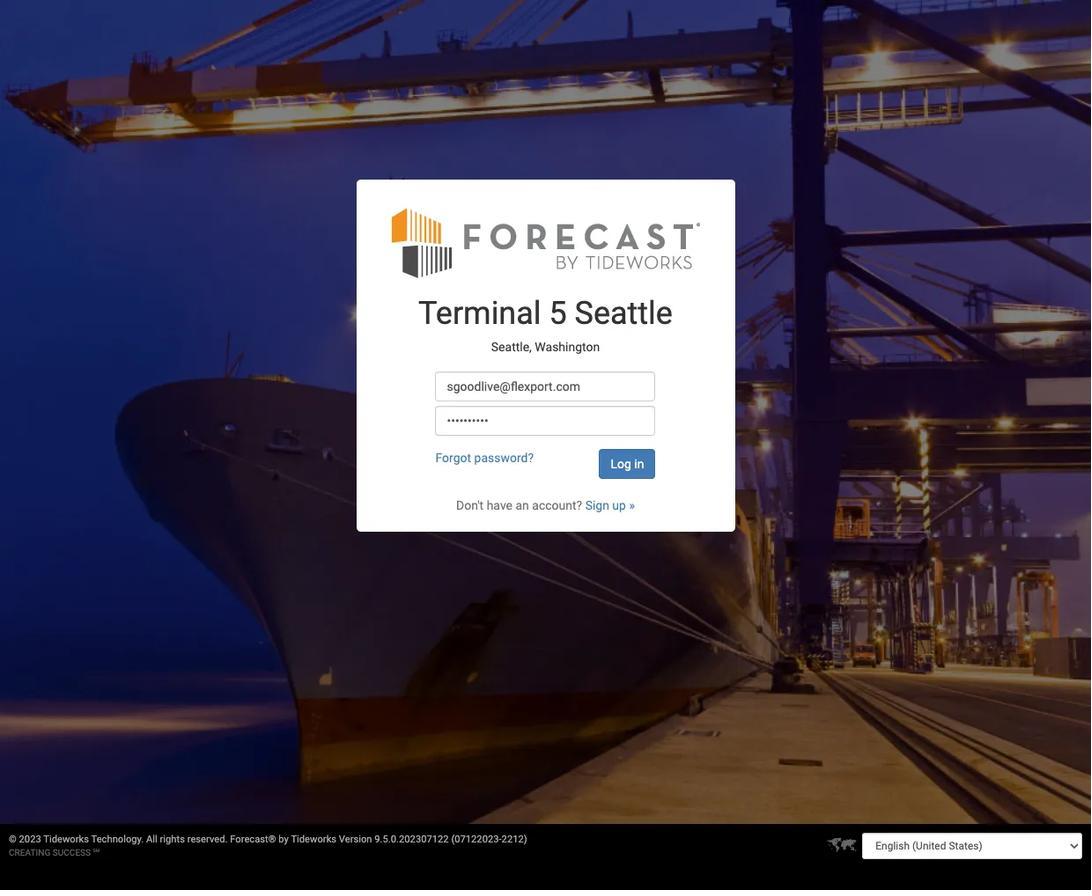 Task type: describe. For each thing, give the bounding box(es) containing it.
5
[[549, 295, 567, 332]]

forgot
[[436, 451, 471, 465]]

version
[[339, 834, 372, 846]]

© 2023 tideworks technology. all rights reserved. forecast® by tideworks version 9.5.0.202307122 (07122023-2212) creating success ℠
[[9, 834, 527, 858]]

9.5.0.202307122
[[375, 834, 449, 846]]

Password password field
[[436, 406, 656, 436]]

1 tideworks from the left
[[43, 834, 89, 846]]

by
[[279, 834, 289, 846]]

reserved.
[[187, 834, 228, 846]]

2212)
[[502, 834, 527, 846]]

forgot password? link
[[436, 451, 534, 465]]

washington
[[535, 340, 600, 354]]

forecast® by tideworks image
[[391, 206, 700, 280]]

log
[[611, 457, 631, 472]]

2 tideworks from the left
[[291, 834, 337, 846]]

password?
[[474, 451, 534, 465]]

an
[[516, 499, 529, 513]]

forgot password? log in
[[436, 451, 644, 472]]

terminal 5 seattle seattle, washington
[[418, 295, 673, 354]]

technology.
[[91, 834, 144, 846]]

℠
[[93, 848, 100, 858]]

rights
[[160, 834, 185, 846]]

forecast®
[[230, 834, 276, 846]]



Task type: vqa. For each thing, say whether or not it's contained in the screenshot.
Creating
yes



Task type: locate. For each thing, give the bounding box(es) containing it.
all
[[146, 834, 157, 846]]

seattle
[[575, 295, 673, 332]]

Email or username text field
[[436, 372, 656, 402]]

don't
[[456, 499, 484, 513]]

©
[[9, 834, 17, 846]]

»
[[629, 499, 635, 513]]

account?
[[532, 499, 582, 513]]

have
[[487, 499, 513, 513]]

up
[[612, 499, 626, 513]]

terminal
[[418, 295, 541, 332]]

log in button
[[599, 450, 656, 479]]

2023
[[19, 834, 41, 846]]

creating
[[9, 848, 50, 858]]

success
[[53, 848, 91, 858]]

tideworks up success
[[43, 834, 89, 846]]

sign up » link
[[585, 499, 635, 513]]

tideworks
[[43, 834, 89, 846], [291, 834, 337, 846]]

seattle,
[[491, 340, 532, 354]]

in
[[634, 457, 644, 472]]

1 horizontal spatial tideworks
[[291, 834, 337, 846]]

sign
[[585, 499, 609, 513]]

tideworks right "by"
[[291, 834, 337, 846]]

(07122023-
[[451, 834, 502, 846]]

don't have an account? sign up »
[[456, 499, 635, 513]]

0 horizontal spatial tideworks
[[43, 834, 89, 846]]



